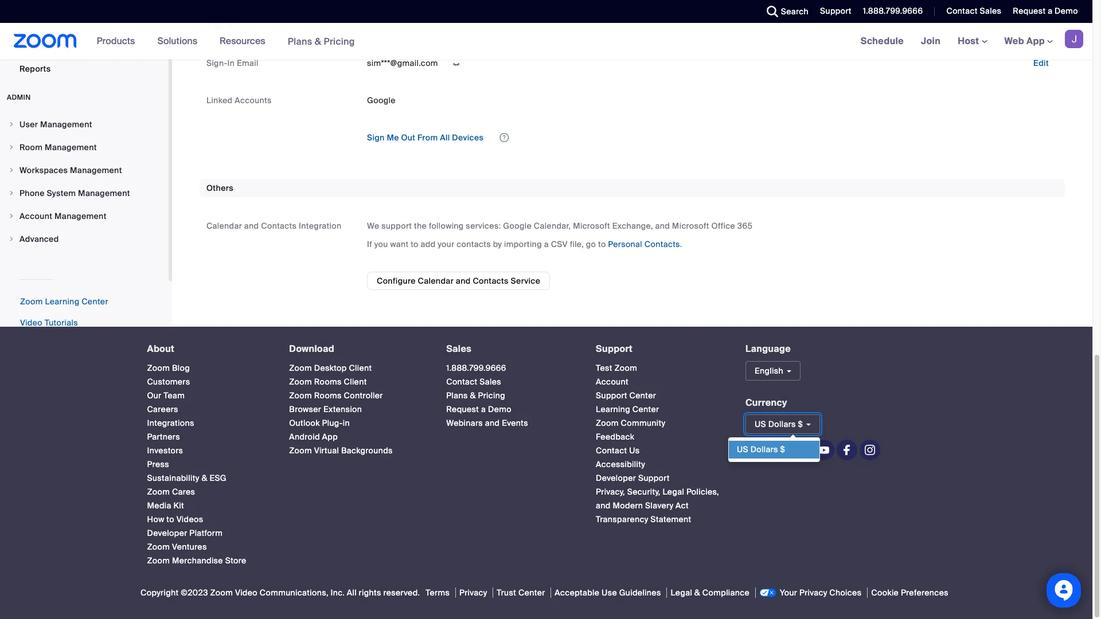 Task type: vqa. For each thing, say whether or not it's contained in the screenshot.
Request a Demo link
yes



Task type: describe. For each thing, give the bounding box(es) containing it.
learning inside test zoom account support center learning center zoom community feedback contact us accessibility developer support privacy, security, legal policies, and modern slavery act transparency statement
[[596, 404, 630, 414]]

account management
[[20, 211, 107, 221]]

2 horizontal spatial to
[[598, 239, 606, 249]]

me
[[387, 132, 399, 143]]

developer platform link
[[147, 528, 223, 538]]

0 horizontal spatial video
[[20, 318, 42, 328]]

plans & pricing
[[288, 35, 355, 47]]

dollars inside "link"
[[751, 445, 778, 455]]

host button
[[958, 35, 987, 47]]

1 horizontal spatial to
[[411, 239, 419, 249]]

all inside button
[[440, 132, 450, 143]]

workspaces management
[[20, 165, 122, 175]]

365
[[738, 221, 753, 231]]

1 microsoft from the left
[[573, 221, 610, 231]]

1 vertical spatial google
[[503, 221, 532, 231]]

zoom community link
[[596, 418, 666, 428]]

right image for user management
[[8, 121, 15, 128]]

system
[[47, 188, 76, 198]]

calendar and contacts integration
[[206, 221, 342, 231]]

resources
[[220, 35, 265, 47]]

privacy link
[[455, 588, 491, 598]]

solutions
[[157, 35, 197, 47]]

desktop
[[314, 363, 347, 373]]

acceptable use guidelines link
[[551, 588, 665, 598]]

1 vertical spatial legal
[[671, 588, 692, 598]]

your privacy choices
[[780, 588, 862, 598]]

kit
[[174, 500, 184, 511]]

1 rooms from the top
[[314, 377, 342, 387]]

pricing inside 1.888.799.9666 contact sales plans & pricing request a demo webinars and events
[[478, 390, 505, 401]]

zoom learning center
[[20, 297, 108, 307]]

us dollars $ inside 'dropdown button'
[[755, 419, 803, 430]]

support up test zoom link at the right
[[596, 343, 633, 355]]

learn more about signing out from all devices image
[[499, 134, 510, 142]]

csv
[[551, 239, 568, 249]]

go
[[586, 239, 596, 249]]

zoom rooms controller link
[[289, 390, 383, 401]]

media
[[147, 500, 171, 511]]

linked accounts
[[206, 95, 272, 105]]

browser
[[289, 404, 321, 414]]

scheduler link
[[0, 33, 169, 56]]

us inside 'dropdown button'
[[755, 419, 766, 430]]

cares
[[172, 487, 195, 497]]

management for account management
[[54, 211, 107, 221]]

right image for account
[[8, 213, 15, 220]]

us dollars $ button
[[746, 415, 820, 434]]

customers
[[147, 377, 190, 387]]

account link
[[596, 377, 629, 387]]

cookie
[[871, 588, 899, 598]]

webinars and events link
[[446, 418, 528, 428]]

schedule link
[[852, 23, 913, 60]]

want
[[390, 239, 409, 249]]

feedback button
[[596, 432, 635, 442]]

admin menu menu
[[0, 114, 169, 251]]

acceptable use guidelines
[[555, 588, 661, 598]]

cookie preferences
[[871, 588, 949, 598]]

1.888.799.9666 contact sales plans & pricing request a demo webinars and events
[[446, 363, 528, 428]]

zoom rooms client link
[[289, 377, 367, 387]]

in for sign
[[226, 20, 234, 31]]

pricing inside product information navigation
[[324, 35, 355, 47]]

1 horizontal spatial demo
[[1055, 6, 1078, 16]]

to inside zoom blog customers our team careers integrations partners investors press sustainability & esg zoom cares media kit how to videos developer platform zoom ventures zoom merchandise store
[[167, 514, 174, 525]]

& inside product information navigation
[[315, 35, 321, 47]]

sign for sign in
[[206, 20, 224, 31]]

us dollars $ link
[[729, 441, 820, 459]]

demo inside 1.888.799.9666 contact sales plans & pricing request a demo webinars and events
[[488, 404, 512, 414]]

zoom learning center link
[[20, 297, 108, 307]]

profile picture image
[[1065, 30, 1084, 48]]

2 rooms from the top
[[314, 390, 342, 401]]

reserved.
[[383, 588, 420, 598]]

phone system management
[[20, 188, 130, 198]]

android
[[289, 432, 320, 442]]

a inside 1.888.799.9666 contact sales plans & pricing request a demo webinars and events
[[481, 404, 486, 414]]

copyright ©2023 zoom video communications, inc. all rights reserved. terms
[[141, 588, 450, 598]]

learning center link
[[596, 404, 659, 414]]

configure calendar and contacts service button
[[367, 272, 550, 290]]

our team link
[[147, 390, 185, 401]]

linked
[[206, 95, 233, 105]]

sales inside 1.888.799.9666 contact sales plans & pricing request a demo webinars and events
[[480, 377, 501, 387]]

1.888.799.9666 link
[[446, 363, 506, 373]]

store
[[225, 556, 246, 566]]

management for room management
[[45, 142, 97, 153]]

trust center link
[[493, 588, 549, 598]]

user management menu item
[[0, 114, 169, 135]]

1 vertical spatial sales
[[446, 343, 472, 355]]

right image inside advanced menu item
[[8, 236, 15, 243]]

sim***@gmail.com
[[367, 58, 438, 69]]

you
[[374, 239, 388, 249]]

test zoom account support center learning center zoom community feedback contact us accessibility developer support privacy, security, legal policies, and modern slavery act transparency statement
[[596, 363, 719, 525]]

guidelines
[[619, 588, 661, 598]]

contact inside test zoom account support center learning center zoom community feedback contact us accessibility developer support privacy, security, legal policies, and modern slavery act transparency statement
[[596, 445, 627, 456]]

service
[[511, 276, 540, 286]]

contacts
[[457, 239, 491, 249]]

configure
[[377, 276, 416, 286]]

sign in
[[206, 20, 234, 31]]

legal & compliance
[[671, 588, 750, 598]]

0 horizontal spatial calendar
[[206, 221, 242, 231]]

1 horizontal spatial request
[[1013, 6, 1046, 16]]

$ inside "link"
[[780, 445, 785, 455]]

about
[[147, 343, 175, 355]]

choices
[[830, 588, 862, 598]]

management for user management
[[40, 119, 92, 130]]

sign me out from all devices
[[367, 132, 484, 143]]

$ inside 'dropdown button'
[[798, 419, 803, 430]]

us inside "link"
[[737, 445, 749, 455]]

contacts inside button
[[473, 276, 509, 286]]

support up security,
[[638, 473, 670, 483]]

sustainability
[[147, 473, 199, 483]]

2 microsoft from the left
[[672, 221, 709, 231]]

controller
[[344, 390, 383, 401]]

extension
[[323, 404, 362, 414]]

accessibility
[[596, 459, 645, 470]]

calendar inside button
[[418, 276, 454, 286]]

accounts
[[235, 95, 272, 105]]

devices
[[452, 132, 484, 143]]

join
[[921, 35, 941, 47]]

0 horizontal spatial contacts
[[261, 221, 297, 231]]

1 vertical spatial contacts
[[645, 239, 680, 249]]

download link
[[289, 343, 334, 355]]

press
[[147, 459, 169, 470]]

your
[[438, 239, 455, 249]]

workspaces
[[20, 165, 68, 175]]

product information navigation
[[88, 23, 364, 60]]

backgrounds
[[341, 445, 393, 456]]

management up account management menu item
[[78, 188, 130, 198]]

zoom ventures link
[[147, 542, 207, 552]]

calendar,
[[534, 221, 571, 231]]

developer inside test zoom account support center learning center zoom community feedback contact us accessibility developer support privacy, security, legal policies, and modern slavery act transparency statement
[[596, 473, 636, 483]]

settings
[[20, 15, 52, 26]]

zoom virtual backgrounds link
[[289, 445, 393, 456]]

media kit link
[[147, 500, 184, 511]]

use
[[602, 588, 617, 598]]

sustainability & esg link
[[147, 473, 227, 483]]

security,
[[627, 487, 661, 497]]



Task type: locate. For each thing, give the bounding box(es) containing it.
user management
[[20, 119, 92, 130]]

plans right 'resources' dropdown button
[[288, 35, 312, 47]]

integrations
[[147, 418, 194, 428]]

support
[[820, 6, 852, 16], [596, 343, 633, 355], [596, 390, 627, 401], [638, 473, 670, 483]]

0 horizontal spatial developer
[[147, 528, 187, 538]]

privacy left trust
[[459, 588, 487, 598]]

1 horizontal spatial contact
[[596, 445, 627, 456]]

0 horizontal spatial sign
[[206, 20, 224, 31]]

contact
[[947, 6, 978, 16], [446, 377, 478, 387], [596, 445, 627, 456]]

legal inside test zoom account support center learning center zoom community feedback contact us accessibility developer support privacy, security, legal policies, and modern slavery act transparency statement
[[663, 487, 684, 497]]

0 horizontal spatial pricing
[[324, 35, 355, 47]]

outlook plug-in link
[[289, 418, 350, 428]]

request up 'webinars'
[[446, 404, 479, 414]]

& inside 1.888.799.9666 contact sales plans & pricing request a demo webinars and events
[[470, 390, 476, 401]]

$
[[798, 419, 803, 430], [780, 445, 785, 455]]

1 vertical spatial client
[[344, 377, 367, 387]]

video down store
[[235, 588, 258, 598]]

0 vertical spatial 1.888.799.9666
[[863, 6, 923, 16]]

1.888.799.9666 up schedule
[[863, 6, 923, 16]]

zoom desktop client link
[[289, 363, 372, 373]]

contact down 1.888.799.9666 link
[[446, 377, 478, 387]]

right image left the workspaces on the top of page
[[8, 167, 15, 174]]

contact us link
[[596, 445, 640, 456]]

right image left advanced on the top left
[[8, 236, 15, 243]]

1 vertical spatial pricing
[[478, 390, 505, 401]]

2 horizontal spatial contacts
[[645, 239, 680, 249]]

1 vertical spatial in
[[227, 58, 235, 69]]

right image inside user management menu item
[[8, 121, 15, 128]]

1 horizontal spatial sales
[[480, 377, 501, 387]]

how to videos link
[[147, 514, 203, 525]]

developer support link
[[596, 473, 670, 483]]

developer down accessibility link
[[596, 473, 636, 483]]

microsoft up go on the right of page
[[573, 221, 610, 231]]

2 vertical spatial sales
[[480, 377, 501, 387]]

investors
[[147, 445, 183, 456]]

1 horizontal spatial account
[[596, 377, 629, 387]]

contact down feedback
[[596, 445, 627, 456]]

1 vertical spatial $
[[780, 445, 785, 455]]

plug-
[[322, 418, 343, 428]]

1.888.799.9666 for 1.888.799.9666
[[863, 6, 923, 16]]

to left "add"
[[411, 239, 419, 249]]

out
[[401, 132, 415, 143]]

privacy,
[[596, 487, 625, 497]]

legal up act
[[663, 487, 684, 497]]

video tutorials link
[[20, 318, 78, 328]]

app inside zoom desktop client zoom rooms client zoom rooms controller browser extension outlook plug-in android app zoom virtual backgrounds
[[322, 432, 338, 442]]

$ down us dollars $ 'dropdown button'
[[780, 445, 785, 455]]

google up me
[[367, 95, 396, 105]]

zoom
[[20, 297, 43, 307], [147, 363, 170, 373], [289, 363, 312, 373], [615, 363, 637, 373], [289, 377, 312, 387], [289, 390, 312, 401], [596, 418, 619, 428], [289, 445, 312, 456], [147, 487, 170, 497], [147, 542, 170, 552], [147, 556, 170, 566], [210, 588, 233, 598]]

admin
[[7, 93, 31, 102]]

account inside menu item
[[20, 211, 52, 221]]

1 horizontal spatial $
[[798, 419, 803, 430]]

support down account link
[[596, 390, 627, 401]]

0 horizontal spatial a
[[481, 404, 486, 414]]

2 vertical spatial contacts
[[473, 276, 509, 286]]

room management
[[20, 142, 97, 153]]

sign me out from all devices application
[[358, 128, 1058, 147]]

legal right guidelines
[[671, 588, 692, 598]]

from
[[418, 132, 438, 143]]

1 horizontal spatial contacts
[[473, 276, 509, 286]]

to right go on the right of page
[[598, 239, 606, 249]]

press link
[[147, 459, 169, 470]]

your
[[780, 588, 797, 598]]

demo
[[1055, 6, 1078, 16], [488, 404, 512, 414]]

plans
[[288, 35, 312, 47], [446, 390, 468, 401]]

1 vertical spatial request
[[446, 404, 479, 414]]

right image for workspaces management
[[8, 167, 15, 174]]

sign-
[[206, 58, 227, 69]]

1 vertical spatial all
[[347, 588, 357, 598]]

esg
[[210, 473, 227, 483]]

join link
[[913, 23, 949, 60]]

microsoft
[[573, 221, 610, 231], [672, 221, 709, 231]]

0 horizontal spatial microsoft
[[573, 221, 610, 231]]

1.888.799.9666 inside 1.888.799.9666 contact sales plans & pricing request a demo webinars and events
[[446, 363, 506, 373]]

1 vertical spatial learning
[[596, 404, 630, 414]]

support right search
[[820, 6, 852, 16]]

0 vertical spatial google
[[367, 95, 396, 105]]

google up importing
[[503, 221, 532, 231]]

advanced menu item
[[0, 228, 169, 250]]

about link
[[147, 343, 175, 355]]

all right inc.
[[347, 588, 357, 598]]

contacts left the integration
[[261, 221, 297, 231]]

0 horizontal spatial privacy
[[459, 588, 487, 598]]

0 vertical spatial in
[[226, 20, 234, 31]]

2 horizontal spatial sales
[[980, 6, 1002, 16]]

scheduler
[[20, 40, 60, 50]]

demo up profile picture
[[1055, 6, 1078, 16]]

account management menu item
[[0, 205, 169, 227]]

management inside 'menu item'
[[45, 142, 97, 153]]

phone system management menu item
[[0, 182, 169, 204]]

0 vertical spatial contact
[[947, 6, 978, 16]]

app right web
[[1027, 35, 1045, 47]]

0 vertical spatial all
[[440, 132, 450, 143]]

language
[[746, 343, 791, 355]]

partners
[[147, 432, 180, 442]]

slavery
[[645, 500, 674, 511]]

account
[[20, 211, 52, 221], [596, 377, 629, 387]]

0 vertical spatial client
[[349, 363, 372, 373]]

rooms down desktop at the left bottom of page
[[314, 377, 342, 387]]

0 vertical spatial dollars
[[768, 419, 796, 430]]

1 horizontal spatial video
[[235, 588, 258, 598]]

1 horizontal spatial learning
[[596, 404, 630, 414]]

2 privacy from the left
[[800, 588, 827, 598]]

and inside 1.888.799.9666 contact sales plans & pricing request a demo webinars and events
[[485, 418, 500, 428]]

0 horizontal spatial request
[[446, 404, 479, 414]]

0 horizontal spatial google
[[367, 95, 396, 105]]

1 horizontal spatial pricing
[[478, 390, 505, 401]]

1 horizontal spatial developer
[[596, 473, 636, 483]]

1 horizontal spatial a
[[544, 239, 549, 249]]

1 horizontal spatial microsoft
[[672, 221, 709, 231]]

0 vertical spatial sales
[[980, 6, 1002, 16]]

right image left user
[[8, 121, 15, 128]]

virtual
[[314, 445, 339, 456]]

right image for phone
[[8, 190, 15, 197]]

if
[[367, 239, 372, 249]]

products
[[97, 35, 135, 47]]

sign left me
[[367, 132, 385, 143]]

contacts
[[261, 221, 297, 231], [645, 239, 680, 249], [473, 276, 509, 286]]

0 horizontal spatial sales
[[446, 343, 472, 355]]

right image left account management
[[8, 213, 15, 220]]

1 horizontal spatial sign
[[367, 132, 385, 143]]

1 horizontal spatial us
[[755, 419, 766, 430]]

& inside zoom blog customers our team careers integrations partners investors press sustainability & esg zoom cares media kit how to videos developer platform zoom ventures zoom merchandise store
[[202, 473, 207, 483]]

0 vertical spatial learning
[[45, 297, 79, 307]]

right image inside room management 'menu item'
[[8, 144, 15, 151]]

in
[[343, 418, 350, 428]]

1 horizontal spatial privacy
[[800, 588, 827, 598]]

plans inside 1.888.799.9666 contact sales plans & pricing request a demo webinars and events
[[446, 390, 468, 401]]

others
[[206, 183, 233, 193]]

reports link
[[0, 57, 169, 80]]

developer inside zoom blog customers our team careers integrations partners investors press sustainability & esg zoom cares media kit how to videos developer platform zoom ventures zoom merchandise store
[[147, 528, 187, 538]]

currency
[[746, 397, 787, 409]]

0 vertical spatial a
[[1048, 6, 1053, 16]]

room management menu item
[[0, 136, 169, 158]]

center
[[82, 297, 108, 307], [630, 390, 656, 401], [633, 404, 659, 414], [518, 588, 545, 598]]

customers link
[[147, 377, 190, 387]]

video left tutorials
[[20, 318, 42, 328]]

2 right image from the top
[[8, 167, 15, 174]]

in for sign-
[[227, 58, 235, 69]]

zoom blog link
[[147, 363, 190, 373]]

add
[[421, 239, 436, 249]]

management up room management
[[40, 119, 92, 130]]

configure calendar and contacts service
[[377, 276, 540, 286]]

©2023
[[181, 588, 208, 598]]

video tutorials
[[20, 318, 78, 328]]

if you want to add your contacts by importing a csv file, go to personal contacts .
[[367, 239, 682, 249]]

dollars up us dollars $ "link"
[[768, 419, 796, 430]]

0 horizontal spatial demo
[[488, 404, 512, 414]]

developer down how to videos link
[[147, 528, 187, 538]]

contacts left service
[[473, 276, 509, 286]]

legal
[[663, 487, 684, 497], [671, 588, 692, 598]]

1 vertical spatial a
[[544, 239, 549, 249]]

plans & pricing link
[[288, 35, 355, 47], [288, 35, 355, 47], [446, 390, 505, 401]]

sign
[[206, 20, 224, 31], [367, 132, 385, 143]]

0 horizontal spatial to
[[167, 514, 174, 525]]

0 vertical spatial account
[[20, 211, 52, 221]]

personal menu menu
[[0, 0, 169, 81]]

1 horizontal spatial google
[[503, 221, 532, 231]]

calendar down "add"
[[418, 276, 454, 286]]

all right from
[[440, 132, 450, 143]]

a left csv
[[544, 239, 549, 249]]

contacts down exchange,
[[645, 239, 680, 249]]

0 vertical spatial pricing
[[324, 35, 355, 47]]

privacy right your
[[800, 588, 827, 598]]

2 horizontal spatial contact
[[947, 6, 978, 16]]

0 vertical spatial request
[[1013, 6, 1046, 16]]

account inside test zoom account support center learning center zoom community feedback contact us accessibility developer support privacy, security, legal policies, and modern slavery act transparency statement
[[596, 377, 629, 387]]

sales up host dropdown button
[[980, 6, 1002, 16]]

0 vertical spatial app
[[1027, 35, 1045, 47]]

and inside test zoom account support center learning center zoom community feedback contact us accessibility developer support privacy, security, legal policies, and modern slavery act transparency statement
[[596, 500, 611, 511]]

right image left room
[[8, 144, 15, 151]]

to down media kit link
[[167, 514, 174, 525]]

app down plug- at the bottom left
[[322, 432, 338, 442]]

sign inside button
[[367, 132, 385, 143]]

us down us dollars $ 'dropdown button'
[[737, 445, 749, 455]]

support
[[382, 221, 412, 231]]

0 vertical spatial legal
[[663, 487, 684, 497]]

zoom merchandise store link
[[147, 556, 246, 566]]

0 vertical spatial us dollars $
[[755, 419, 803, 430]]

contact sales
[[947, 6, 1002, 16]]

sales link
[[446, 343, 472, 355]]

contact sales link
[[938, 0, 1005, 23], [947, 6, 1002, 16], [446, 377, 501, 387]]

events
[[502, 418, 528, 428]]

calendar down others
[[206, 221, 242, 231]]

1 right image from the top
[[8, 144, 15, 151]]

1 horizontal spatial plans
[[446, 390, 468, 401]]

email
[[237, 58, 259, 69]]

0 vertical spatial contacts
[[261, 221, 297, 231]]

us dollars $ inside "link"
[[737, 445, 785, 455]]

1 vertical spatial plans
[[446, 390, 468, 401]]

right image
[[8, 144, 15, 151], [8, 190, 15, 197], [8, 213, 15, 220], [8, 236, 15, 243]]

1 vertical spatial demo
[[488, 404, 512, 414]]

0 horizontal spatial contact
[[446, 377, 478, 387]]

test
[[596, 363, 612, 373]]

1 horizontal spatial app
[[1027, 35, 1045, 47]]

2 horizontal spatial a
[[1048, 6, 1053, 16]]

management down the phone system management menu item
[[54, 211, 107, 221]]

1 right image from the top
[[8, 121, 15, 128]]

4 right image from the top
[[8, 236, 15, 243]]

platform
[[189, 528, 223, 538]]

us
[[629, 445, 640, 456]]

0 horizontal spatial learning
[[45, 297, 79, 307]]

edit
[[1034, 58, 1049, 69]]

0 vertical spatial plans
[[288, 35, 312, 47]]

1.888.799.9666 down sales link
[[446, 363, 506, 373]]

1 horizontal spatial calendar
[[418, 276, 454, 286]]

sales down 1.888.799.9666 link
[[480, 377, 501, 387]]

we
[[367, 221, 379, 231]]

1 vertical spatial right image
[[8, 167, 15, 174]]

account up advanced on the top left
[[20, 211, 52, 221]]

request up web app dropdown button
[[1013, 6, 1046, 16]]

workspaces management menu item
[[0, 159, 169, 181]]

and inside button
[[456, 276, 471, 286]]

web app
[[1005, 35, 1045, 47]]

learning up tutorials
[[45, 297, 79, 307]]

web
[[1005, 35, 1024, 47]]

1 vertical spatial 1.888.799.9666
[[446, 363, 506, 373]]

us down currency
[[755, 419, 766, 430]]

right image left phone
[[8, 190, 15, 197]]

sign up resources on the left of the page
[[206, 20, 224, 31]]

dollars down us dollars $ 'dropdown button'
[[751, 445, 778, 455]]

1 vertical spatial us
[[737, 445, 749, 455]]

privacy
[[459, 588, 487, 598], [800, 588, 827, 598]]

contact up host
[[947, 6, 978, 16]]

1 horizontal spatial all
[[440, 132, 450, 143]]

right image inside account management menu item
[[8, 213, 15, 220]]

account down test zoom link at the right
[[596, 377, 629, 387]]

management down room management 'menu item' on the top of the page
[[70, 165, 122, 175]]

right image inside workspaces management menu item
[[8, 167, 15, 174]]

microsoft up .
[[672, 221, 709, 231]]

trust
[[497, 588, 516, 598]]

0 horizontal spatial $
[[780, 445, 785, 455]]

meetings navigation
[[852, 23, 1093, 60]]

0 vertical spatial developer
[[596, 473, 636, 483]]

by
[[493, 239, 502, 249]]

app inside the meetings navigation
[[1027, 35, 1045, 47]]

plans inside product information navigation
[[288, 35, 312, 47]]

$ up us dollars $ "link"
[[798, 419, 803, 430]]

3 right image from the top
[[8, 213, 15, 220]]

0 horizontal spatial account
[[20, 211, 52, 221]]

0 vertical spatial rooms
[[314, 377, 342, 387]]

right image
[[8, 121, 15, 128], [8, 167, 15, 174]]

in up resources on the left of the page
[[226, 20, 234, 31]]

0 horizontal spatial 1.888.799.9666
[[446, 363, 506, 373]]

1 vertical spatial contact
[[446, 377, 478, 387]]

0 vertical spatial right image
[[8, 121, 15, 128]]

sales up 1.888.799.9666 link
[[446, 343, 472, 355]]

banner
[[0, 23, 1093, 60]]

right image inside the phone system management menu item
[[8, 190, 15, 197]]

management up the workspaces management
[[45, 142, 97, 153]]

file,
[[570, 239, 584, 249]]

a up webinars and events link
[[481, 404, 486, 414]]

rooms down 'zoom rooms client' link
[[314, 390, 342, 401]]

contact inside 1.888.799.9666 contact sales plans & pricing request a demo webinars and events
[[446, 377, 478, 387]]

us dollars $ down currency
[[755, 419, 803, 430]]

1 vertical spatial calendar
[[418, 276, 454, 286]]

1 vertical spatial app
[[322, 432, 338, 442]]

right image for room
[[8, 144, 15, 151]]

policies,
[[687, 487, 719, 497]]

dollars inside 'dropdown button'
[[768, 419, 796, 430]]

following
[[429, 221, 464, 231]]

request a demo link
[[1005, 0, 1093, 23], [1013, 6, 1078, 16], [446, 404, 512, 414]]

0 vertical spatial $
[[798, 419, 803, 430]]

in left email
[[227, 58, 235, 69]]

2 vertical spatial contact
[[596, 445, 627, 456]]

1 vertical spatial us dollars $
[[737, 445, 785, 455]]

request
[[1013, 6, 1046, 16], [446, 404, 479, 414]]

0 horizontal spatial all
[[347, 588, 357, 598]]

request a demo
[[1013, 6, 1078, 16]]

2 right image from the top
[[8, 190, 15, 197]]

learning
[[45, 297, 79, 307], [596, 404, 630, 414]]

request inside 1.888.799.9666 contact sales plans & pricing request a demo webinars and events
[[446, 404, 479, 414]]

management for workspaces management
[[70, 165, 122, 175]]

0 vertical spatial calendar
[[206, 221, 242, 231]]

1 privacy from the left
[[459, 588, 487, 598]]

sign for sign me out from all devices
[[367, 132, 385, 143]]

0 horizontal spatial us
[[737, 445, 749, 455]]

1.888.799.9666
[[863, 6, 923, 16], [446, 363, 506, 373]]

1 vertical spatial sign
[[367, 132, 385, 143]]

statement
[[651, 514, 692, 525]]

learning down the support center link on the right bottom
[[596, 404, 630, 414]]

banner containing products
[[0, 23, 1093, 60]]

0 horizontal spatial plans
[[288, 35, 312, 47]]

1 vertical spatial rooms
[[314, 390, 342, 401]]

0 vertical spatial sign
[[206, 20, 224, 31]]

plans up 'webinars'
[[446, 390, 468, 401]]

1.888.799.9666 for 1.888.799.9666 contact sales plans & pricing request a demo webinars and events
[[446, 363, 506, 373]]

0 vertical spatial us
[[755, 419, 766, 430]]

us dollars $ down us dollars $ 'dropdown button'
[[737, 445, 785, 455]]

demo up webinars and events link
[[488, 404, 512, 414]]

1 vertical spatial dollars
[[751, 445, 778, 455]]

a up web app dropdown button
[[1048, 6, 1053, 16]]

zoom desktop client zoom rooms client zoom rooms controller browser extension outlook plug-in android app zoom virtual backgrounds
[[289, 363, 393, 456]]

zoom logo image
[[14, 34, 77, 48]]

sign-in email
[[206, 58, 259, 69]]



